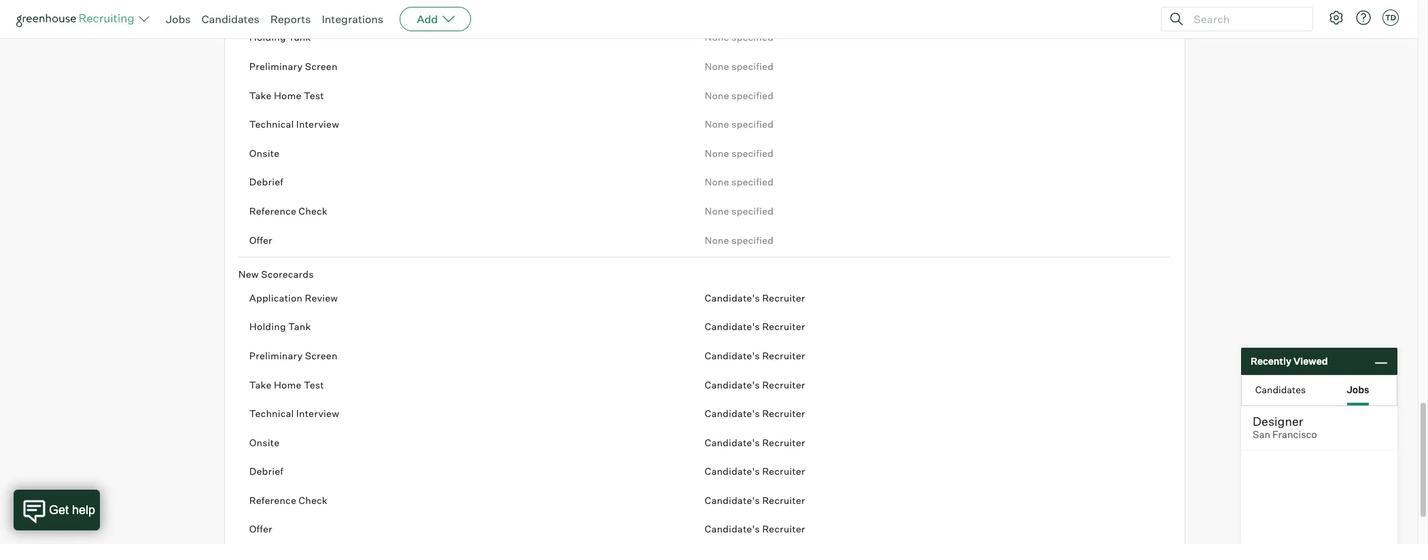 Task type: vqa. For each thing, say whether or not it's contained in the screenshot.
1st the Holding Tank from the bottom
yes



Task type: locate. For each thing, give the bounding box(es) containing it.
1 vertical spatial take home test
[[249, 379, 324, 391]]

2 interview from the top
[[296, 408, 339, 419]]

reference for candidate's recruiter
[[249, 495, 296, 506]]

reference for none specified
[[249, 205, 296, 217]]

0 vertical spatial review
[[305, 3, 338, 14]]

1 test from the top
[[304, 89, 324, 101]]

1 review from the top
[[305, 3, 338, 14]]

1 take from the top
[[249, 89, 272, 101]]

8 recruiter from the top
[[762, 495, 805, 506]]

1 vertical spatial reference
[[249, 495, 296, 506]]

preliminary
[[249, 60, 303, 72], [249, 350, 303, 362]]

none for preliminary screen
[[705, 60, 729, 72]]

1 holding tank from the top
[[249, 32, 311, 43]]

screen for candidate's recruiter
[[305, 350, 338, 362]]

0 horizontal spatial jobs
[[166, 12, 191, 26]]

holding down new scorecards
[[249, 321, 286, 333]]

2 candidate's recruiter from the top
[[705, 321, 805, 333]]

1 take home test from the top
[[249, 89, 324, 101]]

5 candidate's from the top
[[705, 408, 760, 419]]

td
[[1385, 13, 1396, 22]]

5 recruiter from the top
[[762, 408, 805, 419]]

2 recruiter from the top
[[762, 321, 805, 333]]

1 offer from the top
[[249, 234, 272, 246]]

tab list containing candidates
[[1242, 376, 1397, 406]]

none specified
[[705, 32, 774, 43], [705, 60, 774, 72], [705, 89, 774, 101], [705, 118, 774, 130], [705, 147, 774, 159], [705, 176, 774, 188], [705, 205, 774, 217], [705, 234, 774, 246]]

test
[[304, 89, 324, 101], [304, 379, 324, 391]]

candidate's recruiter
[[705, 292, 805, 304], [705, 321, 805, 333], [705, 350, 805, 362], [705, 379, 805, 391], [705, 408, 805, 419], [705, 437, 805, 448], [705, 466, 805, 477], [705, 495, 805, 506], [705, 524, 805, 535]]

1 horizontal spatial jobs
[[1347, 384, 1369, 395]]

0 vertical spatial holding tank
[[249, 32, 311, 43]]

0 vertical spatial interview
[[296, 118, 339, 130]]

designer
[[1253, 414, 1303, 429]]

7 specified from the top
[[732, 205, 774, 217]]

1 vertical spatial review
[[305, 292, 338, 304]]

0 vertical spatial technical
[[249, 118, 294, 130]]

2 application from the top
[[249, 292, 303, 304]]

1 vertical spatial application review
[[249, 292, 338, 304]]

1 none specified from the top
[[705, 32, 774, 43]]

2 home from the top
[[274, 379, 302, 391]]

technical for none specified
[[249, 118, 294, 130]]

1 vertical spatial tank
[[288, 321, 311, 333]]

2 check from the top
[[299, 495, 328, 506]]

1 reference from the top
[[249, 205, 296, 217]]

tank down reports "link"
[[288, 32, 311, 43]]

recruiter for screen
[[762, 350, 805, 362]]

debrief for none specified
[[249, 176, 283, 188]]

2 none specified from the top
[[705, 60, 774, 72]]

5 none from the top
[[705, 147, 729, 159]]

6 recruiter from the top
[[762, 437, 805, 448]]

none for technical interview
[[705, 118, 729, 130]]

0 vertical spatial offer
[[249, 234, 272, 246]]

6 specified from the top
[[732, 176, 774, 188]]

1 preliminary from the top
[[249, 60, 303, 72]]

2 technical interview from the top
[[249, 408, 339, 419]]

2 holding tank from the top
[[249, 321, 311, 333]]

7 none from the top
[[705, 205, 729, 217]]

2 technical from the top
[[249, 408, 294, 419]]

1 check from the top
[[299, 205, 328, 217]]

0 vertical spatial preliminary
[[249, 60, 303, 72]]

5 specified from the top
[[732, 147, 774, 159]]

td button
[[1380, 7, 1402, 29]]

jobs link
[[166, 12, 191, 26]]

0 vertical spatial application review
[[249, 3, 338, 14]]

candidate's recruiter for screen
[[705, 350, 805, 362]]

1 vertical spatial technical
[[249, 408, 294, 419]]

2 specified from the top
[[732, 60, 774, 72]]

1 debrief from the top
[[249, 176, 283, 188]]

1 candidate's recruiter from the top
[[705, 292, 805, 304]]

5 none specified from the top
[[705, 147, 774, 159]]

1 vertical spatial reference check
[[249, 495, 328, 506]]

technical
[[249, 118, 294, 130], [249, 408, 294, 419]]

1 tank from the top
[[288, 32, 311, 43]]

1 screen from the top
[[305, 60, 338, 72]]

reference check for none specified
[[249, 205, 328, 217]]

review
[[305, 3, 338, 14], [305, 292, 338, 304]]

debrief for candidate's recruiter
[[249, 466, 283, 477]]

7 none specified from the top
[[705, 205, 774, 217]]

1 vertical spatial jobs
[[1347, 384, 1369, 395]]

1 vertical spatial check
[[299, 495, 328, 506]]

1 vertical spatial onsite
[[249, 437, 280, 448]]

2 take from the top
[[249, 379, 272, 391]]

0 vertical spatial test
[[304, 89, 324, 101]]

check
[[299, 205, 328, 217], [299, 495, 328, 506]]

home for none specified
[[274, 89, 302, 101]]

specified for offer
[[732, 234, 774, 246]]

3 candidate's from the top
[[705, 350, 760, 362]]

6 none specified from the top
[[705, 176, 774, 188]]

2 onsite from the top
[[249, 437, 280, 448]]

2 application review from the top
[[249, 292, 338, 304]]

2 none from the top
[[705, 60, 729, 72]]

1 recruiter from the top
[[762, 292, 805, 304]]

1 vertical spatial preliminary screen
[[249, 350, 338, 362]]

2 reference from the top
[[249, 495, 296, 506]]

holding down reports "link"
[[249, 32, 286, 43]]

specified for reference check
[[732, 205, 774, 217]]

holding for candidate's recruiter
[[249, 321, 286, 333]]

3 recruiter from the top
[[762, 350, 805, 362]]

technical interview for candidate's recruiter
[[249, 408, 339, 419]]

0 vertical spatial screen
[[305, 60, 338, 72]]

application review
[[249, 3, 338, 14], [249, 292, 338, 304]]

1 home from the top
[[274, 89, 302, 101]]

0 vertical spatial home
[[274, 89, 302, 101]]

8 candidate's recruiter from the top
[[705, 495, 805, 506]]

0 horizontal spatial candidates
[[202, 12, 259, 26]]

tab list
[[1242, 376, 1397, 406]]

1 holding from the top
[[249, 32, 286, 43]]

1 preliminary screen from the top
[[249, 60, 338, 72]]

1 vertical spatial screen
[[305, 350, 338, 362]]

debrief
[[249, 176, 283, 188], [249, 466, 283, 477]]

technical interview
[[249, 118, 339, 130], [249, 408, 339, 419]]

8 none specified from the top
[[705, 234, 774, 246]]

candidate's
[[705, 292, 760, 304], [705, 321, 760, 333], [705, 350, 760, 362], [705, 379, 760, 391], [705, 408, 760, 419], [705, 437, 760, 448], [705, 466, 760, 477], [705, 495, 760, 506], [705, 524, 760, 535]]

0 vertical spatial candidates
[[202, 12, 259, 26]]

none specified for debrief
[[705, 176, 774, 188]]

specified for preliminary screen
[[732, 60, 774, 72]]

configure image
[[1328, 10, 1345, 26]]

check for none specified
[[299, 205, 328, 217]]

9 candidate's recruiter from the top
[[705, 524, 805, 535]]

viewed
[[1294, 356, 1328, 367]]

holding tank down new scorecards
[[249, 321, 311, 333]]

reference check
[[249, 205, 328, 217], [249, 495, 328, 506]]

interview for none specified
[[296, 118, 339, 130]]

specified for technical interview
[[732, 118, 774, 130]]

4 candidate's from the top
[[705, 379, 760, 391]]

take home test
[[249, 89, 324, 101], [249, 379, 324, 391]]

none
[[705, 32, 729, 43], [705, 60, 729, 72], [705, 89, 729, 101], [705, 118, 729, 130], [705, 147, 729, 159], [705, 176, 729, 188], [705, 205, 729, 217], [705, 234, 729, 246]]

4 none specified from the top
[[705, 118, 774, 130]]

1 vertical spatial preliminary
[[249, 350, 303, 362]]

candidates link
[[202, 12, 259, 26]]

1 vertical spatial home
[[274, 379, 302, 391]]

2 reference check from the top
[[249, 495, 328, 506]]

1 technical interview from the top
[[249, 118, 339, 130]]

specified
[[732, 32, 774, 43], [732, 60, 774, 72], [732, 89, 774, 101], [732, 118, 774, 130], [732, 147, 774, 159], [732, 176, 774, 188], [732, 205, 774, 217], [732, 234, 774, 246]]

specified for debrief
[[732, 176, 774, 188]]

9 candidate's from the top
[[705, 524, 760, 535]]

application
[[249, 3, 303, 14], [249, 292, 303, 304]]

2 candidate's from the top
[[705, 321, 760, 333]]

3 none from the top
[[705, 89, 729, 101]]

4 specified from the top
[[732, 118, 774, 130]]

1 vertical spatial offer
[[249, 524, 272, 535]]

6 candidate's recruiter from the top
[[705, 437, 805, 448]]

3 none specified from the top
[[705, 89, 774, 101]]

onsite for none specified
[[249, 147, 280, 159]]

1 onsite from the top
[[249, 147, 280, 159]]

tank down scorecards
[[288, 321, 311, 333]]

1 none from the top
[[705, 32, 729, 43]]

2 tank from the top
[[288, 321, 311, 333]]

screen
[[305, 60, 338, 72], [305, 350, 338, 362]]

candidates down recently viewed
[[1255, 384, 1306, 395]]

0 vertical spatial take home test
[[249, 89, 324, 101]]

home
[[274, 89, 302, 101], [274, 379, 302, 391]]

holding tank down reports "link"
[[249, 32, 311, 43]]

greenhouse recruiting image
[[16, 11, 139, 27]]

0 vertical spatial preliminary screen
[[249, 60, 338, 72]]

0 vertical spatial jobs
[[166, 12, 191, 26]]

tank for none specified
[[288, 32, 311, 43]]

1 vertical spatial holding tank
[[249, 321, 311, 333]]

none for holding tank
[[705, 32, 729, 43]]

holding for none specified
[[249, 32, 286, 43]]

2 screen from the top
[[305, 350, 338, 362]]

none for reference check
[[705, 205, 729, 217]]

1 vertical spatial holding
[[249, 321, 286, 333]]

2 test from the top
[[304, 379, 324, 391]]

preliminary for none specified
[[249, 60, 303, 72]]

recruiter for review
[[762, 292, 805, 304]]

6 none from the top
[[705, 176, 729, 188]]

0 vertical spatial holding
[[249, 32, 286, 43]]

0 vertical spatial debrief
[[249, 176, 283, 188]]

3 specified from the top
[[732, 89, 774, 101]]

none specified for holding tank
[[705, 32, 774, 43]]

0 vertical spatial check
[[299, 205, 328, 217]]

reports
[[270, 12, 311, 26]]

2 take home test from the top
[[249, 379, 324, 391]]

candidates
[[202, 12, 259, 26], [1255, 384, 1306, 395]]

preliminary for candidate's recruiter
[[249, 350, 303, 362]]

8 candidate's from the top
[[705, 495, 760, 506]]

0 vertical spatial reference check
[[249, 205, 328, 217]]

candidate's recruiter for tank
[[705, 321, 805, 333]]

san
[[1253, 429, 1270, 441]]

take
[[249, 89, 272, 101], [249, 379, 272, 391]]

1 vertical spatial test
[[304, 379, 324, 391]]

candidate's for tank
[[705, 321, 760, 333]]

test for candidate's recruiter
[[304, 379, 324, 391]]

offer
[[249, 234, 272, 246], [249, 524, 272, 535]]

0 vertical spatial application
[[249, 3, 303, 14]]

1 vertical spatial technical interview
[[249, 408, 339, 419]]

2 preliminary from the top
[[249, 350, 303, 362]]

8 specified from the top
[[732, 234, 774, 246]]

1 vertical spatial application
[[249, 292, 303, 304]]

0 vertical spatial take
[[249, 89, 272, 101]]

6 candidate's from the top
[[705, 437, 760, 448]]

recruiter
[[762, 292, 805, 304], [762, 321, 805, 333], [762, 350, 805, 362], [762, 379, 805, 391], [762, 408, 805, 419], [762, 437, 805, 448], [762, 466, 805, 477], [762, 495, 805, 506], [762, 524, 805, 535]]

1 vertical spatial take
[[249, 379, 272, 391]]

0 vertical spatial onsite
[[249, 147, 280, 159]]

none specified for preliminary screen
[[705, 60, 774, 72]]

3 candidate's recruiter from the top
[[705, 350, 805, 362]]

1 technical from the top
[[249, 118, 294, 130]]

0 vertical spatial reference
[[249, 205, 296, 217]]

jobs
[[166, 12, 191, 26], [1347, 384, 1369, 395]]

none specified for onsite
[[705, 147, 774, 159]]

1 vertical spatial debrief
[[249, 466, 283, 477]]

holding
[[249, 32, 286, 43], [249, 321, 286, 333]]

4 none from the top
[[705, 118, 729, 130]]

reports link
[[270, 12, 311, 26]]

4 recruiter from the top
[[762, 379, 805, 391]]

4 candidate's recruiter from the top
[[705, 379, 805, 391]]

1 interview from the top
[[296, 118, 339, 130]]

onsite
[[249, 147, 280, 159], [249, 437, 280, 448]]

candidate's for screen
[[705, 350, 760, 362]]

0 vertical spatial tank
[[288, 32, 311, 43]]

5 candidate's recruiter from the top
[[705, 408, 805, 419]]

preliminary screen for candidate's recruiter
[[249, 350, 338, 362]]

specified for onsite
[[732, 147, 774, 159]]

interview
[[296, 118, 339, 130], [296, 408, 339, 419]]

2 debrief from the top
[[249, 466, 283, 477]]

preliminary screen
[[249, 60, 338, 72], [249, 350, 338, 362]]

2 holding from the top
[[249, 321, 286, 333]]

8 none from the top
[[705, 234, 729, 246]]

recruiter for interview
[[762, 408, 805, 419]]

1 candidate's from the top
[[705, 292, 760, 304]]

7 candidate's recruiter from the top
[[705, 466, 805, 477]]

7 candidate's from the top
[[705, 466, 760, 477]]

0 vertical spatial technical interview
[[249, 118, 339, 130]]

take for none specified
[[249, 89, 272, 101]]

2 offer from the top
[[249, 524, 272, 535]]

1 specified from the top
[[732, 32, 774, 43]]

candidates right jobs link
[[202, 12, 259, 26]]

recently viewed
[[1251, 356, 1328, 367]]

technical interview for none specified
[[249, 118, 339, 130]]

1 vertical spatial candidates
[[1255, 384, 1306, 395]]

new scorecards
[[238, 269, 314, 280]]

1 reference check from the top
[[249, 205, 328, 217]]

holding tank
[[249, 32, 311, 43], [249, 321, 311, 333]]

tank
[[288, 32, 311, 43], [288, 321, 311, 333]]

1 vertical spatial interview
[[296, 408, 339, 419]]

candidate's for check
[[705, 495, 760, 506]]

reference
[[249, 205, 296, 217], [249, 495, 296, 506]]

holding tank for candidate's recruiter
[[249, 321, 311, 333]]

2 preliminary screen from the top
[[249, 350, 338, 362]]

test for none specified
[[304, 89, 324, 101]]

integrations link
[[322, 12, 383, 26]]

take home test for candidate's recruiter
[[249, 379, 324, 391]]



Task type: describe. For each thing, give the bounding box(es) containing it.
specified for holding tank
[[732, 32, 774, 43]]

holding tank for none specified
[[249, 32, 311, 43]]

take home test for none specified
[[249, 89, 324, 101]]

candidate's for home
[[705, 379, 760, 391]]

preliminary screen for none specified
[[249, 60, 338, 72]]

offer for candidate's recruiter
[[249, 524, 272, 535]]

recruiter for home
[[762, 379, 805, 391]]

Search text field
[[1190, 9, 1300, 29]]

td button
[[1383, 10, 1399, 26]]

candidate's recruiter for check
[[705, 495, 805, 506]]

2 review from the top
[[305, 292, 338, 304]]

offer for none specified
[[249, 234, 272, 246]]

candidate's recruiter for home
[[705, 379, 805, 391]]

francisco
[[1273, 429, 1317, 441]]

candidate's for interview
[[705, 408, 760, 419]]

home for candidate's recruiter
[[274, 379, 302, 391]]

none for take home test
[[705, 89, 729, 101]]

add
[[417, 12, 438, 26]]

recently
[[1251, 356, 1292, 367]]

onsite for candidate's recruiter
[[249, 437, 280, 448]]

none specified for technical interview
[[705, 118, 774, 130]]

add button
[[400, 7, 471, 31]]

scorecards
[[261, 269, 314, 280]]

7 recruiter from the top
[[762, 466, 805, 477]]

1 application review from the top
[[249, 3, 338, 14]]

none for debrief
[[705, 176, 729, 188]]

none specified for take home test
[[705, 89, 774, 101]]

none for onsite
[[705, 147, 729, 159]]

integrations
[[322, 12, 383, 26]]

tank for candidate's recruiter
[[288, 321, 311, 333]]

1 application from the top
[[249, 3, 303, 14]]

specified for take home test
[[732, 89, 774, 101]]

screen for none specified
[[305, 60, 338, 72]]

take for candidate's recruiter
[[249, 379, 272, 391]]

9 recruiter from the top
[[762, 524, 805, 535]]

candidate's for review
[[705, 292, 760, 304]]

none specified for offer
[[705, 234, 774, 246]]

recruiter for tank
[[762, 321, 805, 333]]

check for candidate's recruiter
[[299, 495, 328, 506]]

none specified for reference check
[[705, 205, 774, 217]]

candidate's recruiter for review
[[705, 292, 805, 304]]

candidate's recruiter for interview
[[705, 408, 805, 419]]

technical for candidate's recruiter
[[249, 408, 294, 419]]

designer san francisco
[[1253, 414, 1317, 441]]

new
[[238, 269, 259, 280]]

interview for candidate's recruiter
[[296, 408, 339, 419]]

reference check for candidate's recruiter
[[249, 495, 328, 506]]

none for offer
[[705, 234, 729, 246]]

recruiter for check
[[762, 495, 805, 506]]

1 horizontal spatial candidates
[[1255, 384, 1306, 395]]



